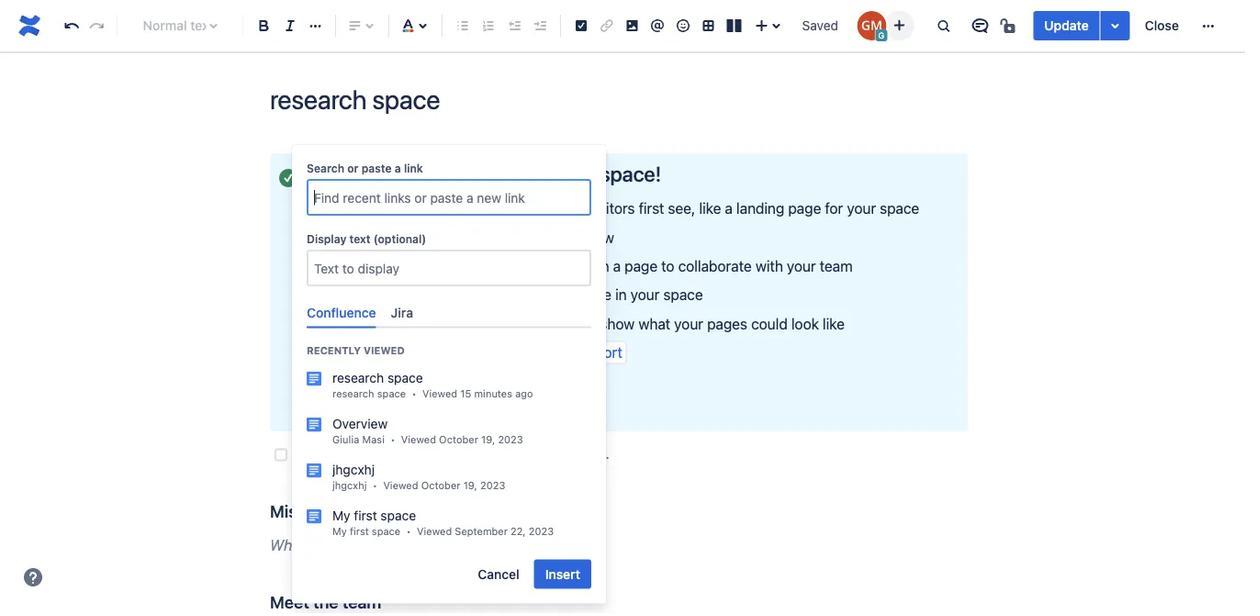 Task type: vqa. For each thing, say whether or not it's contained in the screenshot.
Current
no



Task type: locate. For each thing, give the bounding box(es) containing it.
team
[[549, 162, 596, 186], [820, 257, 853, 275], [342, 593, 381, 612]]

0 horizontal spatial the
[[313, 593, 338, 612]]

0 vertical spatial like
[[699, 200, 721, 217]]

19, up my first space option
[[464, 479, 477, 491]]

template inside the template - personas button
[[376, 373, 436, 390]]

create
[[522, 286, 563, 304]]

like right look
[[823, 315, 845, 333]]

list item image left overview
[[307, 417, 321, 432]]

could
[[751, 315, 788, 333]]

19, down brainstorming
[[481, 433, 495, 445]]

1 list item image from the top
[[307, 463, 321, 478]]

a right the content
[[613, 257, 621, 275]]

template - customer interview report
[[376, 344, 622, 361]]

0 vertical spatial research
[[465, 162, 545, 186]]

cancel button
[[467, 560, 531, 589]]

1 horizontal spatial 19,
[[481, 433, 495, 445]]

1 vertical spatial like
[[823, 315, 845, 333]]

0 vertical spatial jhgcxhj
[[332, 462, 375, 477]]

recently
[[307, 344, 361, 356]]

template for template - brainstorming
[[376, 402, 436, 419]]

invite to edit image
[[888, 14, 911, 36]]

(optional)
[[374, 233, 426, 245]]

list item image
[[307, 463, 321, 478], [307, 509, 321, 524]]

click for click ✏️ edit to customize your overview
[[351, 229, 383, 246]]

0 horizontal spatial create
[[387, 286, 434, 304]]

1 vertical spatial 2023
[[480, 479, 505, 491]]

research up it's
[[465, 162, 545, 186]]

15
[[460, 387, 471, 399]]

templates
[[514, 315, 579, 333]]

top
[[479, 286, 501, 304]]

list item image
[[307, 371, 321, 386], [307, 417, 321, 432]]

0 horizontal spatial what
[[552, 200, 584, 217]]

Main content area, start typing to enter text. text field
[[270, 153, 968, 614]]

0 horizontal spatial in
[[374, 200, 386, 217]]

like
[[699, 200, 721, 217], [823, 315, 845, 333]]

update button
[[1034, 11, 1100, 40]]

search or paste a link
[[307, 162, 423, 175]]

2023 right 22,
[[529, 525, 554, 537]]

• inside jhgcxhj jhgcxhj • viewed october 19, 2023
[[373, 479, 378, 491]]

click up the confluence
[[351, 286, 383, 304]]

see,
[[668, 200, 696, 217]]

1 horizontal spatial like
[[823, 315, 845, 333]]

in right the content
[[598, 257, 609, 275]]

1 template from the top
[[376, 344, 436, 361]]

team down what's your teams mission?
[[342, 593, 381, 612]]

list item image inside research space option
[[307, 371, 321, 386]]

your down it's
[[523, 229, 552, 246]]

. left it's
[[521, 200, 525, 217]]

-
[[440, 344, 447, 361], [440, 373, 447, 390], [440, 402, 447, 419]]

list item image for research
[[307, 371, 321, 386]]

october down template - brainstorming
[[439, 433, 478, 445]]

what
[[552, 200, 584, 217], [639, 315, 671, 333]]

welcome to your research team space!
[[307, 162, 661, 186]]

your
[[420, 162, 460, 186], [847, 200, 876, 217], [523, 229, 552, 246], [787, 257, 816, 275], [631, 286, 660, 304], [674, 315, 704, 333], [319, 537, 349, 554]]

1 vertical spatial my
[[332, 525, 347, 537]]

0 vertical spatial .
[[521, 200, 525, 217]]

the up the ✏️
[[390, 200, 411, 217]]

first left mission? at the left of page
[[350, 525, 369, 537]]

content
[[544, 257, 594, 275]]

a left landing
[[725, 200, 733, 217]]

template inside template - customer interview report button
[[376, 344, 436, 361]]

to
[[397, 162, 415, 186], [434, 229, 448, 246], [661, 257, 675, 275], [505, 286, 518, 304], [583, 315, 596, 333]]

the right at
[[454, 286, 475, 304]]

list item image up what's
[[307, 509, 321, 524]]

in right you're
[[374, 200, 386, 217]]

october
[[439, 433, 478, 445], [421, 479, 461, 491]]

first left see,
[[639, 200, 664, 217]]

1 vertical spatial .
[[488, 257, 492, 275]]

2023 inside overview giulia masi • viewed october 19, 2023
[[498, 433, 523, 445]]

page
[[788, 200, 821, 217], [625, 257, 658, 275], [579, 286, 612, 304], [477, 315, 510, 333]]

numbered list ⌘⇧7 image
[[478, 15, 500, 37]]

tab list inside 'editable content' region
[[299, 298, 599, 328]]

1 vertical spatial template
[[376, 373, 436, 390]]

2 click from the top
[[351, 286, 383, 304]]

in
[[374, 200, 386, 217], [598, 257, 609, 275], [615, 286, 627, 304]]

list item image up mission
[[307, 463, 321, 478]]

outdent ⇧tab image
[[503, 15, 525, 37]]

overview up customize
[[458, 200, 521, 217]]

for
[[825, 200, 843, 217]]

1 horizontal spatial overview
[[556, 229, 614, 246]]

template inside template - brainstorming button
[[376, 402, 436, 419]]

jira
[[391, 305, 413, 320]]

list item image inside jhgcxhj option
[[307, 463, 321, 478]]

tab list containing confluence
[[299, 298, 599, 328]]

1 vertical spatial overview
[[556, 229, 614, 246]]

team up "visitors"
[[549, 162, 596, 186]]

0 horizontal spatial overview
[[458, 200, 521, 217]]

space!
[[600, 162, 661, 186]]

list item image for jhgcxhj
[[307, 463, 321, 478]]

table image
[[698, 15, 720, 37]]

template right :busts_in_silhouette: image
[[376, 373, 436, 390]]

overview giulia masi • viewed october 19, 2023
[[332, 416, 523, 445]]

1 vertical spatial in
[[598, 257, 609, 275]]

a
[[395, 162, 401, 175], [725, 200, 733, 217], [613, 257, 621, 275], [567, 286, 575, 304]]

tab list
[[299, 298, 599, 328]]

your down . create content in a page to collaborate with your team at the top of the page
[[631, 286, 660, 304]]

0 horizontal spatial 19,
[[464, 479, 477, 491]]

page left for
[[788, 200, 821, 217]]

research
[[465, 162, 545, 186], [332, 370, 384, 385], [332, 387, 374, 399]]

giulia
[[332, 433, 359, 445]]

overview
[[332, 416, 388, 431]]

1 click from the top
[[351, 229, 383, 246]]

0 vertical spatial the
[[390, 200, 411, 217]]

close button
[[1134, 11, 1190, 40]]

2 horizontal spatial team
[[820, 257, 853, 275]]

:busts_in_silhouette: image
[[357, 373, 372, 388]]

1 vertical spatial create
[[387, 286, 434, 304]]

0 vertical spatial what
[[552, 200, 584, 217]]

report
[[582, 344, 622, 361]]

october inside jhgcxhj jhgcxhj • viewed october 19, 2023
[[421, 479, 461, 491]]

1 vertical spatial the
[[454, 286, 475, 304]]

1 vertical spatial list item image
[[307, 509, 321, 524]]

2023 up september
[[480, 479, 505, 491]]

1 horizontal spatial create
[[496, 257, 540, 275]]

mission
[[270, 502, 329, 522]]

0 vertical spatial first
[[639, 200, 664, 217]]

team down for
[[820, 257, 853, 275]]

0 vertical spatial team
[[549, 162, 596, 186]]

interview
[[519, 344, 578, 361]]

1 vertical spatial -
[[440, 373, 447, 390]]

overview up the content
[[556, 229, 614, 246]]

jhgcxhj
[[332, 462, 375, 477], [332, 479, 367, 491]]

more image
[[1198, 15, 1220, 37]]

1 - from the top
[[440, 344, 447, 361]]

template down added
[[376, 344, 436, 361]]

1 vertical spatial 19,
[[464, 479, 477, 491]]

overview
[[458, 200, 521, 217], [556, 229, 614, 246]]

list item image inside my first space option
[[307, 509, 321, 524]]

redo ⌘⇧z image
[[86, 15, 108, 37]]

list item image down recently
[[307, 371, 321, 386]]

0 vertical spatial list item image
[[307, 463, 321, 478]]

0 vertical spatial 19,
[[481, 433, 495, 445]]

•
[[412, 387, 417, 399], [391, 433, 395, 445], [373, 479, 378, 491], [406, 525, 411, 537]]

0 vertical spatial template
[[376, 344, 436, 361]]

italic ⌘i image
[[279, 15, 301, 37]]

2 vertical spatial team
[[342, 593, 381, 612]]

space
[[415, 200, 454, 217], [880, 200, 920, 217], [342, 257, 382, 275], [664, 286, 703, 304], [388, 370, 423, 385], [377, 387, 406, 399], [381, 508, 416, 523], [372, 525, 401, 537]]

research down recently viewed
[[332, 370, 384, 385]]

click
[[351, 229, 383, 246], [351, 286, 383, 304]]

1 vertical spatial first
[[354, 508, 377, 523]]

2023 down brainstorming
[[498, 433, 523, 445]]

3 - from the top
[[440, 402, 447, 419]]

the
[[390, 200, 411, 217], [454, 286, 475, 304], [313, 593, 338, 612]]

2023 inside my first space my first space • viewed september 22, 2023
[[529, 525, 554, 537]]

a right create at the top left of page
[[567, 286, 575, 304]]

- for customer
[[440, 344, 447, 361]]

help image
[[22, 567, 44, 589]]

2 template from the top
[[376, 373, 436, 390]]

template down research space research space • viewed 15 minutes ago
[[376, 402, 436, 419]]

22,
[[511, 525, 526, 537]]

your left the pages
[[674, 315, 704, 333]]

create for at
[[387, 286, 434, 304]]

to right paste
[[397, 162, 415, 186]]

0 vertical spatial click
[[351, 229, 383, 246]]

october up my first space my first space • viewed september 22, 2023 at bottom left
[[421, 479, 461, 491]]

.
[[521, 200, 525, 217], [488, 257, 492, 275]]

viewed
[[364, 344, 405, 356], [422, 387, 458, 399], [401, 433, 436, 445], [383, 479, 418, 491], [417, 525, 452, 537]]

2 list item image from the top
[[307, 417, 321, 432]]

list item image inside the overview option
[[307, 417, 321, 432]]

your left teams
[[319, 537, 349, 554]]

a left link
[[395, 162, 401, 175]]

2 - from the top
[[440, 373, 447, 390]]

19, inside jhgcxhj jhgcxhj • viewed october 19, 2023
[[464, 479, 477, 491]]

2 list item image from the top
[[307, 509, 321, 524]]

2 horizontal spatial in
[[615, 286, 627, 304]]

0 vertical spatial list item image
[[307, 371, 321, 386]]

at
[[438, 286, 450, 304]]

2 vertical spatial template
[[376, 402, 436, 419]]

confluence
[[307, 305, 376, 320]]

1 vertical spatial jhgcxhj
[[332, 479, 367, 491]]

link image
[[596, 15, 618, 37]]

2023
[[498, 433, 523, 445], [480, 479, 505, 491], [529, 525, 554, 537]]

2 vertical spatial 2023
[[529, 525, 554, 537]]

0 vertical spatial create
[[496, 257, 540, 275]]

what for visitors
[[552, 200, 584, 217]]

click for click create at the top to create a page in your space
[[351, 286, 383, 304]]

first
[[639, 200, 664, 217], [354, 508, 377, 523], [350, 525, 369, 537]]

september
[[455, 525, 508, 537]]

Display text (optional) field
[[309, 252, 590, 285]]

2 vertical spatial research
[[332, 387, 374, 399]]

like right see,
[[699, 200, 721, 217]]

with
[[756, 257, 783, 275]]

:grinning: image
[[357, 344, 372, 359], [357, 344, 372, 359]]

pages
[[707, 315, 748, 333]]

19, inside overview giulia masi • viewed october 19, 2023
[[481, 433, 495, 445]]

research up overview
[[332, 387, 374, 399]]

saved
[[802, 18, 839, 33]]

what right it's
[[552, 200, 584, 217]]

adjust update settings image
[[1105, 15, 1127, 37]]

what right show on the bottom of the page
[[639, 315, 671, 333]]

• inside research space research space • viewed 15 minutes ago
[[412, 387, 417, 399]]

19,
[[481, 433, 495, 445], [464, 479, 477, 491]]

template
[[376, 344, 436, 361], [376, 373, 436, 390], [376, 402, 436, 419]]

editable content region
[[241, 0, 997, 614]]

cancel
[[478, 567, 520, 582]]

- inside button
[[440, 344, 447, 361]]

✏️
[[387, 229, 402, 246]]

0 vertical spatial october
[[439, 433, 478, 445]]

1 vertical spatial list item image
[[307, 417, 321, 432]]

visitors
[[588, 200, 635, 217]]

you're in the space overview . it's what visitors first see, like a landing page for your space
[[329, 200, 920, 217]]

list item image for overview
[[307, 417, 321, 432]]

1 horizontal spatial .
[[521, 200, 525, 217]]

3 template from the top
[[376, 402, 436, 419]]

look
[[792, 315, 819, 333]]

1 list item image from the top
[[307, 371, 321, 386]]

0 vertical spatial 2023
[[498, 433, 523, 445]]

my left teams
[[332, 525, 347, 537]]

to left collaborate at the right top
[[661, 257, 675, 275]]

0 vertical spatial -
[[440, 344, 447, 361]]

1 vertical spatial click
[[351, 286, 383, 304]]

my
[[332, 508, 350, 523], [332, 525, 347, 537]]

2 vertical spatial -
[[440, 402, 447, 419]]

1 vertical spatial october
[[421, 479, 461, 491]]

create up jira
[[387, 286, 434, 304]]

example
[[418, 315, 474, 333]]

your right with
[[787, 257, 816, 275]]

1 vertical spatial what
[[639, 315, 671, 333]]

create for content
[[496, 257, 540, 275]]

in up show on the bottom of the page
[[615, 286, 627, 304]]

2 vertical spatial the
[[313, 593, 338, 612]]

my up what's your teams mission?
[[332, 508, 350, 523]]

create up click create at the top to create a page in your space
[[496, 257, 540, 275]]

the right 'meet'
[[313, 593, 338, 612]]

1 horizontal spatial what
[[639, 315, 671, 333]]

create
[[496, 257, 540, 275], [387, 286, 434, 304]]

click left the ✏️
[[351, 229, 383, 246]]

0 vertical spatial my
[[332, 508, 350, 523]]

link
[[404, 162, 423, 175]]

first up what's your teams mission?
[[354, 508, 377, 523]]

:check_mark: image
[[279, 169, 298, 187], [279, 169, 298, 187]]

. up top
[[488, 257, 492, 275]]



Task type: describe. For each thing, give the bounding box(es) containing it.
mention image
[[647, 15, 669, 37]]

0 horizontal spatial like
[[699, 200, 721, 217]]

click ✏️ edit to customize your overview
[[351, 229, 614, 246]]

template - brainstorming button
[[353, 399, 547, 422]]

1 vertical spatial research
[[332, 370, 384, 385]]

more formatting image
[[305, 15, 327, 37]]

my first space option
[[292, 499, 606, 545]]

page down top
[[477, 315, 510, 333]]

insert
[[545, 567, 580, 582]]

overview option
[[292, 407, 606, 453]]

a
[[329, 257, 338, 275]]

or
[[347, 162, 359, 175]]

what's
[[270, 537, 316, 554]]

we've added example page templates to show what your pages could look like
[[329, 315, 845, 333]]

2023 inside jhgcxhj jhgcxhj • viewed october 19, 2023
[[480, 479, 505, 491]]

. create content in a page to collaborate with your team
[[488, 257, 853, 275]]

viewed inside my first space my first space • viewed september 22, 2023
[[417, 525, 452, 537]]

it's
[[529, 200, 548, 217]]

2 my from the top
[[332, 525, 347, 537]]

bold ⌘b image
[[253, 15, 275, 37]]

teams
[[353, 537, 393, 554]]

- for brainstorming
[[440, 402, 447, 419]]

my first space my first space • viewed september 22, 2023
[[332, 508, 554, 537]]

2 jhgcxhj from the top
[[332, 479, 367, 491]]

to right edit
[[434, 229, 448, 246]]

template - personas
[[376, 373, 511, 390]]

show
[[600, 315, 635, 333]]

no restrictions image
[[999, 15, 1021, 37]]

added
[[373, 315, 415, 333]]

insert button
[[534, 560, 592, 589]]

ago
[[515, 387, 533, 399]]

click create at the top to create a page in your space
[[351, 286, 703, 304]]

first inside main content area, start typing to enter text. text field
[[639, 200, 664, 217]]

edit
[[405, 229, 431, 246]]

viewed inside jhgcxhj jhgcxhj • viewed october 19, 2023
[[383, 479, 418, 491]]

personas
[[450, 373, 511, 390]]

2 horizontal spatial the
[[454, 286, 475, 304]]

comment icon image
[[969, 15, 991, 37]]

what's your teams mission?
[[270, 537, 454, 554]]

Search or paste a link field
[[309, 181, 590, 214]]

0 horizontal spatial team
[[342, 593, 381, 612]]

landing
[[737, 200, 785, 217]]

customer
[[450, 344, 515, 361]]

bullet list ⌘⇧8 image
[[452, 15, 474, 37]]

action item image
[[570, 15, 592, 37]]

to left show on the bottom of the page
[[583, 315, 596, 333]]

mission?
[[397, 537, 454, 554]]

research space research space • viewed 15 minutes ago
[[332, 370, 533, 399]]

2 vertical spatial first
[[350, 525, 369, 537]]

emoji image
[[672, 15, 694, 37]]

0 horizontal spatial .
[[488, 257, 492, 275]]

recently viewed list box
[[292, 361, 606, 545]]

1 horizontal spatial team
[[549, 162, 596, 186]]

october inside overview giulia masi • viewed october 19, 2023
[[439, 433, 478, 445]]

find and replace image
[[933, 15, 955, 37]]

collaborate
[[678, 257, 752, 275]]

minutes
[[474, 387, 513, 399]]

contains
[[386, 257, 441, 275]]

a space contains
[[329, 257, 445, 275]]

your right paste
[[420, 162, 460, 186]]

viewed inside overview giulia masi • viewed october 19, 2023
[[401, 433, 436, 445]]

brainstorming
[[450, 402, 543, 419]]

template for template - customer interview report
[[376, 344, 436, 361]]

research space option
[[292, 361, 606, 407]]

:busts_in_silhouette: image
[[357, 373, 372, 388]]

• inside overview giulia masi • viewed october 19, 2023
[[391, 433, 395, 445]]

0 vertical spatial overview
[[458, 200, 521, 217]]

jhgcxhj option
[[292, 453, 606, 499]]

2 vertical spatial in
[[615, 286, 627, 304]]

close
[[1145, 18, 1179, 33]]

viewed inside research space research space • viewed 15 minutes ago
[[422, 387, 458, 399]]

paste
[[362, 162, 392, 175]]

1 jhgcxhj from the top
[[332, 462, 375, 477]]

template - brainstorming
[[376, 402, 543, 419]]

search
[[307, 162, 345, 175]]

add image, video, or file image
[[621, 15, 643, 37]]

confluence image
[[15, 11, 44, 40]]

1 my from the top
[[332, 508, 350, 523]]

research inside main content area, start typing to enter text. text field
[[465, 162, 545, 186]]

update
[[1045, 18, 1089, 33]]

template - personas button
[[353, 370, 516, 393]]

layouts image
[[723, 15, 745, 37]]

1 horizontal spatial the
[[390, 200, 411, 217]]

1 vertical spatial team
[[820, 257, 853, 275]]

giulia masi image
[[857, 11, 887, 40]]

display
[[307, 233, 347, 245]]

what for your
[[639, 315, 671, 333]]

confluence image
[[15, 11, 44, 40]]

page up we've added example page templates to show what your pages could look like on the bottom of the page
[[579, 286, 612, 304]]

your right for
[[847, 200, 876, 217]]

display text (optional)
[[307, 233, 426, 245]]

text
[[350, 233, 371, 245]]

template for template - personas
[[376, 373, 436, 390]]

welcome
[[307, 162, 393, 186]]

indent tab image
[[529, 15, 551, 37]]

jhgcxhj jhgcxhj • viewed october 19, 2023
[[332, 462, 505, 491]]

Give this page a title text field
[[270, 85, 968, 115]]

recently viewed
[[307, 344, 405, 356]]

to right top
[[505, 286, 518, 304]]

1 horizontal spatial in
[[598, 257, 609, 275]]

meet
[[270, 593, 309, 612]]

we've
[[329, 315, 369, 333]]

page down "you're in the space overview . it's what visitors first see, like a landing page for your space"
[[625, 257, 658, 275]]

- for personas
[[440, 373, 447, 390]]

• inside my first space my first space • viewed september 22, 2023
[[406, 525, 411, 537]]

list item image for my
[[307, 509, 321, 524]]

you're
[[329, 200, 370, 217]]

meet the team
[[270, 593, 381, 612]]

masi
[[362, 433, 385, 445]]

customize
[[451, 229, 519, 246]]

template - customer interview report button
[[353, 341, 627, 364]]

undo ⌘z image
[[60, 15, 83, 37]]

0 vertical spatial in
[[374, 200, 386, 217]]



